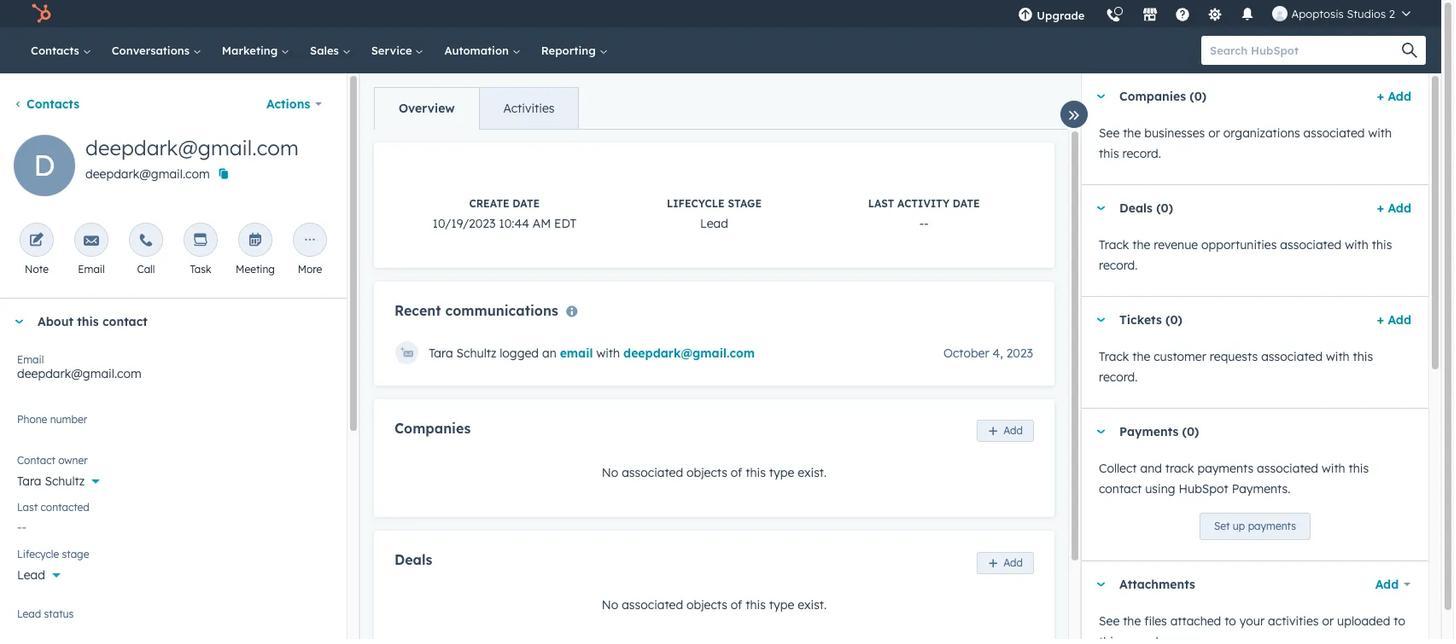 Task type: vqa. For each thing, say whether or not it's contained in the screenshot.
marketing link
yes



Task type: describe. For each thing, give the bounding box(es) containing it.
record. inside see the files attached to your activities or uploaded to this record.
[[1123, 635, 1162, 640]]

schultz for tara schultz
[[45, 474, 85, 490]]

upgrade
[[1037, 9, 1085, 22]]

marketing
[[222, 44, 281, 57]]

automation link
[[434, 27, 531, 73]]

payments
[[1120, 425, 1179, 440]]

with for track the revenue opportunities associated with this record.
[[1346, 238, 1369, 253]]

deals (0) button
[[1082, 185, 1371, 232]]

add inside popup button
[[1376, 578, 1400, 593]]

lifecycle for lifecycle stage lead
[[667, 197, 725, 210]]

lead for lead status
[[17, 608, 41, 621]]

exist. for deals
[[798, 598, 827, 613]]

up
[[1233, 520, 1246, 533]]

2 - from the left
[[925, 216, 929, 232]]

service link
[[361, 27, 434, 73]]

an
[[542, 346, 557, 361]]

(0) for companies (0)
[[1190, 89, 1207, 104]]

exist. for companies
[[798, 466, 827, 481]]

notifications image
[[1241, 8, 1256, 23]]

companies (0) button
[[1082, 73, 1371, 120]]

attached
[[1171, 614, 1222, 630]]

tara for tara schultz
[[17, 474, 41, 490]]

note
[[25, 263, 49, 276]]

activities
[[1269, 614, 1320, 630]]

tara schultz
[[17, 474, 85, 490]]

overview
[[399, 101, 455, 116]]

phone number
[[17, 413, 87, 426]]

tara schultz button
[[17, 465, 330, 493]]

hubspot link
[[21, 3, 64, 24]]

apoptosis studios 2 button
[[1263, 0, 1422, 27]]

files
[[1145, 614, 1168, 630]]

collect and track payments associated with this contact using hubspot payments.
[[1100, 461, 1370, 497]]

activities
[[504, 101, 555, 116]]

record. inside track the customer requests associated with this record.
[[1100, 370, 1138, 385]]

no associated objects of this type exist. for deals
[[602, 598, 827, 613]]

see the files attached to your activities or uploaded to this record.
[[1100, 614, 1406, 640]]

Search HubSpot search field
[[1202, 36, 1411, 65]]

contact inside collect and track payments associated with this contact using hubspot payments.
[[1100, 482, 1142, 497]]

tickets
[[1120, 313, 1163, 328]]

meeting
[[236, 263, 275, 276]]

type for deals
[[770, 598, 795, 613]]

search image
[[1403, 43, 1418, 58]]

opportunities
[[1202, 238, 1278, 253]]

edt
[[555, 216, 577, 232]]

calling icon image
[[1107, 9, 1122, 24]]

uploaded
[[1338, 614, 1391, 630]]

contacted
[[41, 501, 90, 514]]

help image
[[1176, 8, 1191, 23]]

overview link
[[375, 88, 479, 129]]

october
[[944, 346, 990, 361]]

tickets (0)
[[1120, 313, 1183, 328]]

owner
[[58, 454, 88, 467]]

caret image for companies (0)
[[1096, 94, 1106, 99]]

last contacted
[[17, 501, 90, 514]]

about this contact button
[[0, 299, 330, 345]]

payments.
[[1232, 482, 1291, 497]]

associated inside collect and track payments associated with this contact using hubspot payments.
[[1258, 461, 1319, 477]]

and
[[1141, 461, 1163, 477]]

attachments button
[[1082, 562, 1358, 608]]

associated inside track the revenue opportunities associated with this record.
[[1281, 238, 1342, 253]]

conversations
[[112, 44, 193, 57]]

associated inside track the customer requests associated with this record.
[[1262, 349, 1323, 365]]

date inside create date 10/19/2023 10:44 am edt
[[513, 197, 540, 210]]

caret image for about this contact
[[14, 320, 24, 324]]

payments (0) button
[[1082, 409, 1405, 455]]

search button
[[1394, 36, 1427, 65]]

service
[[371, 44, 416, 57]]

requests
[[1210, 349, 1259, 365]]

recent
[[395, 302, 441, 320]]

attachments
[[1120, 578, 1196, 593]]

help button
[[1169, 0, 1198, 27]]

1 - from the left
[[920, 216, 925, 232]]

+ add button for track the customer requests associated with this record.
[[1378, 310, 1412, 331]]

number
[[50, 413, 87, 426]]

this inside track the customer requests associated with this record.
[[1354, 349, 1374, 365]]

more image
[[302, 233, 318, 249]]

collect
[[1100, 461, 1138, 477]]

email link
[[560, 346, 593, 361]]

reporting link
[[531, 27, 618, 73]]

email image
[[84, 233, 99, 249]]

this inside track the revenue opportunities associated with this record.
[[1373, 238, 1393, 253]]

revenue
[[1154, 238, 1199, 253]]

lead for lead
[[17, 568, 45, 584]]

recent communications
[[395, 302, 559, 320]]

deals for deals (0)
[[1120, 201, 1153, 216]]

Last contacted text field
[[17, 512, 330, 539]]

no for companies
[[602, 466, 619, 481]]

the for businesses
[[1124, 126, 1142, 141]]

task
[[190, 263, 211, 276]]

(0) for deals (0)
[[1157, 201, 1174, 216]]

associated inside the 'see the businesses or organizations associated with this record.'
[[1304, 126, 1366, 141]]

sales link
[[300, 27, 361, 73]]

calling icon button
[[1100, 2, 1129, 26]]

with for collect and track payments associated with this contact using hubspot payments.
[[1322, 461, 1346, 477]]

reporting
[[541, 44, 599, 57]]

+ for track the customer requests associated with this record.
[[1378, 313, 1385, 328]]

this inside collect and track payments associated with this contact using hubspot payments.
[[1349, 461, 1370, 477]]

of for deals
[[731, 598, 743, 613]]

payments inside set up payments link
[[1249, 520, 1297, 533]]

record. inside the 'see the businesses or organizations associated with this record.'
[[1123, 146, 1162, 161]]

+ add button for track the revenue opportunities associated with this record.
[[1378, 198, 1412, 219]]

add button for companies
[[978, 421, 1035, 443]]

stage
[[728, 197, 762, 210]]

date inside last activity date --
[[953, 197, 980, 210]]

2 to from the left
[[1394, 614, 1406, 630]]

contact inside dropdown button
[[103, 314, 148, 330]]

actions button
[[255, 87, 333, 121]]

track
[[1166, 461, 1195, 477]]

1 vertical spatial contacts link
[[14, 97, 79, 112]]

+ for track the revenue opportunities associated with this record.
[[1378, 201, 1385, 216]]

activity
[[898, 197, 950, 210]]

track the customer requests associated with this record.
[[1100, 349, 1374, 385]]

4,
[[993, 346, 1004, 361]]

objects for deals
[[687, 598, 728, 613]]

actions
[[267, 97, 310, 112]]

lifecycle stage
[[17, 548, 89, 561]]

+ add button for see the businesses or organizations associated with this record.
[[1378, 86, 1412, 107]]

10/19/2023
[[433, 216, 496, 232]]

0 vertical spatial contacts link
[[21, 27, 101, 73]]



Task type: locate. For each thing, give the bounding box(es) containing it.
caret image inside payments (0) dropdown button
[[1096, 430, 1106, 434]]

0 vertical spatial contact
[[103, 314, 148, 330]]

the for files
[[1124, 614, 1142, 630]]

tara down recent
[[429, 346, 453, 361]]

lead inside popup button
[[17, 568, 45, 584]]

1 + from the top
[[1378, 89, 1385, 104]]

deals (0)
[[1120, 201, 1174, 216]]

no associated objects of this type exist. for companies
[[602, 466, 827, 481]]

with inside track the customer requests associated with this record.
[[1327, 349, 1350, 365]]

-
[[920, 216, 925, 232], [925, 216, 929, 232]]

0 horizontal spatial email
[[17, 354, 44, 367]]

1 exist. from the top
[[798, 466, 827, 481]]

1 vertical spatial caret image
[[1096, 430, 1106, 434]]

lifecycle left stage at left
[[17, 548, 59, 561]]

2 vertical spatial + add button
[[1378, 310, 1412, 331]]

0 horizontal spatial date
[[513, 197, 540, 210]]

set up payments
[[1215, 520, 1297, 533]]

tara inside popup button
[[17, 474, 41, 490]]

1 + add from the top
[[1378, 89, 1412, 104]]

0 vertical spatial email
[[78, 263, 105, 276]]

customer
[[1154, 349, 1207, 365]]

this inside dropdown button
[[77, 314, 99, 330]]

1 horizontal spatial to
[[1394, 614, 1406, 630]]

1 horizontal spatial lifecycle
[[667, 197, 725, 210]]

the inside see the files attached to your activities or uploaded to this record.
[[1124, 614, 1142, 630]]

0 vertical spatial type
[[770, 466, 795, 481]]

set
[[1215, 520, 1231, 533]]

1 of from the top
[[731, 466, 743, 481]]

0 vertical spatial see
[[1100, 126, 1120, 141]]

marketplaces button
[[1133, 0, 1169, 27]]

or inside see the files attached to your activities or uploaded to this record.
[[1323, 614, 1335, 630]]

type for companies
[[770, 466, 795, 481]]

call image
[[138, 233, 154, 249]]

1 vertical spatial no associated objects of this type exist.
[[602, 598, 827, 613]]

1 vertical spatial lifecycle
[[17, 548, 59, 561]]

caret image left attachments
[[1096, 583, 1106, 587]]

2 date from the left
[[953, 197, 980, 210]]

(0) right 'tickets' at the right
[[1166, 313, 1183, 328]]

lifecycle stage lead
[[667, 197, 762, 232]]

1 horizontal spatial companies
[[1120, 89, 1187, 104]]

communications
[[446, 302, 559, 320]]

add
[[1389, 89, 1412, 104], [1389, 201, 1412, 216], [1389, 313, 1412, 328], [1004, 425, 1023, 438], [1004, 557, 1023, 570], [1376, 578, 1400, 593]]

see for see the businesses or organizations associated with this record.
[[1100, 126, 1120, 141]]

1 type from the top
[[770, 466, 795, 481]]

1 horizontal spatial email
[[78, 263, 105, 276]]

see down companies (0)
[[1100, 126, 1120, 141]]

lead down "lifecycle stage"
[[17, 568, 45, 584]]

last for last activity date --
[[869, 197, 895, 210]]

0 horizontal spatial companies
[[395, 420, 471, 438]]

+ add
[[1378, 89, 1412, 104], [1378, 201, 1412, 216], [1378, 313, 1412, 328]]

0 vertical spatial or
[[1209, 126, 1221, 141]]

upgrade image
[[1019, 8, 1034, 23]]

1 vertical spatial no
[[602, 598, 619, 613]]

0 horizontal spatial contact
[[103, 314, 148, 330]]

0 horizontal spatial to
[[1225, 614, 1237, 630]]

0 horizontal spatial lifecycle
[[17, 548, 59, 561]]

or down companies (0) dropdown button
[[1209, 126, 1221, 141]]

see for see the files attached to your activities or uploaded to this record.
[[1100, 614, 1120, 630]]

apoptosis studios 2
[[1292, 7, 1396, 21]]

1 vertical spatial see
[[1100, 614, 1120, 630]]

2 vertical spatial caret image
[[1096, 583, 1106, 587]]

track inside track the customer requests associated with this record.
[[1100, 349, 1130, 365]]

deepdark@gmail.com
[[85, 135, 299, 161], [85, 167, 210, 182], [624, 346, 755, 361], [17, 367, 142, 382]]

last left activity
[[869, 197, 895, 210]]

(0) for payments (0)
[[1183, 425, 1200, 440]]

3 + from the top
[[1378, 313, 1385, 328]]

(0) for tickets (0)
[[1166, 313, 1183, 328]]

schultz inside tara schultz popup button
[[45, 474, 85, 490]]

2 vertical spatial lead
[[17, 608, 41, 621]]

automation
[[445, 44, 512, 57]]

1 vertical spatial exist.
[[798, 598, 827, 613]]

to left 'your'
[[1225, 614, 1237, 630]]

contact owner
[[17, 454, 88, 467]]

1 vertical spatial +
[[1378, 201, 1385, 216]]

am
[[533, 216, 551, 232]]

organizations
[[1224, 126, 1301, 141]]

1 date from the left
[[513, 197, 540, 210]]

logged
[[500, 346, 539, 361]]

0 vertical spatial lifecycle
[[667, 197, 725, 210]]

of for companies
[[731, 466, 743, 481]]

email down email image
[[78, 263, 105, 276]]

payments (0)
[[1120, 425, 1200, 440]]

deals inside deals (0) dropdown button
[[1120, 201, 1153, 216]]

1 horizontal spatial schultz
[[457, 346, 497, 361]]

see inside see the files attached to your activities or uploaded to this record.
[[1100, 614, 1120, 630]]

your
[[1240, 614, 1265, 630]]

1 vertical spatial add button
[[978, 553, 1035, 575]]

caret image left 'tickets' at the right
[[1096, 318, 1106, 323]]

october 4, 2023
[[944, 346, 1034, 361]]

track
[[1100, 238, 1130, 253], [1100, 349, 1130, 365]]

1 vertical spatial last
[[17, 501, 38, 514]]

last down tara schultz
[[17, 501, 38, 514]]

0 vertical spatial companies
[[1120, 89, 1187, 104]]

the for revenue
[[1133, 238, 1151, 253]]

call
[[137, 263, 155, 276]]

conversations link
[[101, 27, 212, 73]]

record. down 'tickets' at the right
[[1100, 370, 1138, 385]]

schultz down "owner"
[[45, 474, 85, 490]]

0 horizontal spatial last
[[17, 501, 38, 514]]

the left businesses
[[1124, 126, 1142, 141]]

objects for companies
[[687, 466, 728, 481]]

contact
[[17, 454, 55, 467]]

objects
[[687, 466, 728, 481], [687, 598, 728, 613]]

the
[[1124, 126, 1142, 141], [1133, 238, 1151, 253], [1133, 349, 1151, 365], [1124, 614, 1142, 630]]

to
[[1225, 614, 1237, 630], [1394, 614, 1406, 630]]

record. inside track the revenue opportunities associated with this record.
[[1100, 258, 1138, 273]]

no
[[602, 466, 619, 481], [602, 598, 619, 613]]

or
[[1209, 126, 1221, 141], [1323, 614, 1335, 630]]

caret image left companies (0)
[[1096, 94, 1106, 99]]

email
[[78, 263, 105, 276], [17, 354, 44, 367]]

last activity date --
[[869, 197, 980, 232]]

caret image inside deals (0) dropdown button
[[1096, 206, 1106, 211]]

(0) up businesses
[[1190, 89, 1207, 104]]

0 vertical spatial payments
[[1198, 461, 1254, 477]]

deals
[[1120, 201, 1153, 216], [395, 552, 433, 569]]

0 vertical spatial exist.
[[798, 466, 827, 481]]

track the revenue opportunities associated with this record.
[[1100, 238, 1393, 273]]

0 horizontal spatial tara
[[17, 474, 41, 490]]

0 vertical spatial no
[[602, 466, 619, 481]]

hubspot
[[1179, 482, 1229, 497]]

navigation containing overview
[[374, 87, 580, 130]]

settings link
[[1198, 0, 1234, 27]]

the inside track the customer requests associated with this record.
[[1133, 349, 1151, 365]]

of
[[731, 466, 743, 481], [731, 598, 743, 613]]

note image
[[29, 233, 44, 249]]

2 type from the top
[[770, 598, 795, 613]]

track for track the revenue opportunities associated with this record.
[[1100, 238, 1130, 253]]

task image
[[193, 233, 208, 249]]

caret image up collect at the right bottom of page
[[1096, 430, 1106, 434]]

with inside the 'see the businesses or organizations associated with this record.'
[[1369, 126, 1393, 141]]

companies for companies
[[395, 420, 471, 438]]

about this contact
[[38, 314, 148, 330]]

companies (0)
[[1120, 89, 1207, 104]]

1 vertical spatial + add button
[[1378, 198, 1412, 219]]

2 of from the top
[[731, 598, 743, 613]]

companies inside companies (0) dropdown button
[[1120, 89, 1187, 104]]

0 horizontal spatial or
[[1209, 126, 1221, 141]]

2023
[[1007, 346, 1034, 361]]

1 vertical spatial or
[[1323, 614, 1335, 630]]

1 vertical spatial contact
[[1100, 482, 1142, 497]]

lead button
[[17, 559, 330, 587]]

type
[[770, 466, 795, 481], [770, 598, 795, 613]]

last
[[869, 197, 895, 210], [17, 501, 38, 514]]

0 vertical spatial + add
[[1378, 89, 1412, 104]]

tara
[[429, 346, 453, 361], [17, 474, 41, 490]]

stage
[[62, 548, 89, 561]]

the left the revenue
[[1133, 238, 1151, 253]]

tara down contact
[[17, 474, 41, 490]]

1 see from the top
[[1100, 126, 1120, 141]]

no for deals
[[602, 598, 619, 613]]

add button
[[978, 421, 1035, 443], [978, 553, 1035, 575]]

0 horizontal spatial schultz
[[45, 474, 85, 490]]

or inside the 'see the businesses or organizations associated with this record.'
[[1209, 126, 1221, 141]]

10:44
[[499, 216, 530, 232]]

status
[[44, 608, 74, 621]]

1 track from the top
[[1100, 238, 1130, 253]]

1 vertical spatial tara
[[17, 474, 41, 490]]

2 exist. from the top
[[798, 598, 827, 613]]

track down 'tickets' at the right
[[1100, 349, 1130, 365]]

0 vertical spatial track
[[1100, 238, 1130, 253]]

settings image
[[1208, 8, 1224, 23]]

hubspot image
[[31, 3, 51, 24]]

deals for deals
[[395, 552, 433, 569]]

Phone number text field
[[17, 411, 330, 445]]

3 caret image from the top
[[1096, 583, 1106, 587]]

caret image inside attachments dropdown button
[[1096, 583, 1106, 587]]

1 horizontal spatial date
[[953, 197, 980, 210]]

1 vertical spatial of
[[731, 598, 743, 613]]

0 vertical spatial objects
[[687, 466, 728, 481]]

1 horizontal spatial last
[[869, 197, 895, 210]]

date
[[513, 197, 540, 210], [953, 197, 980, 210]]

email
[[560, 346, 593, 361]]

+ add for see the businesses or organizations associated with this record.
[[1378, 89, 1412, 104]]

menu containing apoptosis studios 2
[[1008, 0, 1422, 33]]

1 + add button from the top
[[1378, 86, 1412, 107]]

1 caret image from the top
[[1096, 206, 1106, 211]]

email for email deepdark@gmail.com
[[17, 354, 44, 367]]

+ for see the businesses or organizations associated with this record.
[[1378, 89, 1385, 104]]

2 no associated objects of this type exist. from the top
[[602, 598, 827, 613]]

0 vertical spatial tara
[[429, 346, 453, 361]]

2 + from the top
[[1378, 201, 1385, 216]]

1 no associated objects of this type exist. from the top
[[602, 466, 827, 481]]

0 vertical spatial add button
[[978, 421, 1035, 443]]

more
[[298, 263, 322, 276]]

deepdark@gmail.com link
[[624, 346, 755, 361]]

tickets (0) button
[[1082, 297, 1371, 343]]

+ add for track the customer requests associated with this record.
[[1378, 313, 1412, 328]]

caret image
[[1096, 206, 1106, 211], [1096, 430, 1106, 434], [1096, 583, 1106, 587]]

1 objects from the top
[[687, 466, 728, 481]]

tara schultz logged an email with deepdark@gmail.com
[[429, 346, 755, 361]]

create date 10/19/2023 10:44 am edt
[[433, 197, 577, 232]]

lead left status
[[17, 608, 41, 621]]

set up payments link
[[1200, 513, 1311, 541]]

2 see from the top
[[1100, 614, 1120, 630]]

add button for deals
[[978, 553, 1035, 575]]

1 horizontal spatial tara
[[429, 346, 453, 361]]

1 vertical spatial payments
[[1249, 520, 1297, 533]]

0 vertical spatial +
[[1378, 89, 1385, 104]]

2 track from the top
[[1100, 349, 1130, 365]]

0 vertical spatial schultz
[[457, 346, 497, 361]]

with for track the customer requests associated with this record.
[[1327, 349, 1350, 365]]

1 vertical spatial lead
[[17, 568, 45, 584]]

1 horizontal spatial deals
[[1120, 201, 1153, 216]]

1 vertical spatial schultz
[[45, 474, 85, 490]]

payments right up
[[1249, 520, 1297, 533]]

2 vertical spatial +
[[1378, 313, 1385, 328]]

see left files at the bottom
[[1100, 614, 1120, 630]]

with inside collect and track payments associated with this contact using hubspot payments.
[[1322, 461, 1346, 477]]

lead down stage
[[701, 216, 729, 232]]

1 no from the top
[[602, 466, 619, 481]]

caret image for payments
[[1096, 430, 1106, 434]]

+
[[1378, 89, 1385, 104], [1378, 201, 1385, 216], [1378, 313, 1385, 328]]

2 + add button from the top
[[1378, 198, 1412, 219]]

2
[[1390, 7, 1396, 21]]

2 no from the top
[[602, 598, 619, 613]]

with for tara schultz logged an email with deepdark@gmail.com
[[597, 346, 620, 361]]

tara for tara schultz logged an email with deepdark@gmail.com
[[429, 346, 453, 361]]

see inside the 'see the businesses or organizations associated with this record.'
[[1100, 126, 1120, 141]]

track down deals (0)
[[1100, 238, 1130, 253]]

navigation
[[374, 87, 580, 130]]

caret image inside tickets (0) dropdown button
[[1096, 318, 1106, 323]]

caret image for tickets (0)
[[1096, 318, 1106, 323]]

to right uploaded
[[1394, 614, 1406, 630]]

menu
[[1008, 0, 1422, 33]]

contact down collect at the right bottom of page
[[1100, 482, 1142, 497]]

2 + add from the top
[[1378, 201, 1412, 216]]

the down 'tickets' at the right
[[1133, 349, 1151, 365]]

3 + add from the top
[[1378, 313, 1412, 328]]

email inside email deepdark@gmail.com
[[17, 354, 44, 367]]

or right 'activities'
[[1323, 614, 1335, 630]]

meeting image
[[248, 233, 263, 249]]

studios
[[1348, 7, 1387, 21]]

(0) up track
[[1183, 425, 1200, 440]]

0 vertical spatial of
[[731, 466, 743, 481]]

0 vertical spatial caret image
[[1096, 206, 1106, 211]]

lifecycle inside lifecycle stage lead
[[667, 197, 725, 210]]

caret image left about
[[14, 320, 24, 324]]

companies for companies (0)
[[1120, 89, 1187, 104]]

1 to from the left
[[1225, 614, 1237, 630]]

record. down files at the bottom
[[1123, 635, 1162, 640]]

1 vertical spatial companies
[[395, 420, 471, 438]]

the inside track the revenue opportunities associated with this record.
[[1133, 238, 1151, 253]]

0 vertical spatial contacts
[[31, 44, 83, 57]]

1 horizontal spatial or
[[1323, 614, 1335, 630]]

1 vertical spatial deals
[[395, 552, 433, 569]]

caret image left deals (0)
[[1096, 206, 1106, 211]]

0 vertical spatial deals
[[1120, 201, 1153, 216]]

0 vertical spatial + add button
[[1378, 86, 1412, 107]]

payments up "hubspot"
[[1198, 461, 1254, 477]]

3 + add button from the top
[[1378, 310, 1412, 331]]

businesses
[[1145, 126, 1206, 141]]

caret image inside about this contact dropdown button
[[14, 320, 24, 324]]

lead status
[[17, 608, 74, 621]]

caret image for deals
[[1096, 206, 1106, 211]]

1 add button from the top
[[978, 421, 1035, 443]]

the for customer
[[1133, 349, 1151, 365]]

lifecycle
[[667, 197, 725, 210], [17, 548, 59, 561]]

0 vertical spatial last
[[869, 197, 895, 210]]

0 vertical spatial lead
[[701, 216, 729, 232]]

email for email
[[78, 263, 105, 276]]

add button
[[1365, 568, 1412, 602]]

this inside see the files attached to your activities or uploaded to this record.
[[1100, 635, 1120, 640]]

this
[[1100, 146, 1120, 161], [1373, 238, 1393, 253], [77, 314, 99, 330], [1354, 349, 1374, 365], [1349, 461, 1370, 477], [746, 466, 766, 481], [746, 598, 766, 613], [1100, 635, 1120, 640]]

caret image
[[1096, 94, 1106, 99], [1096, 318, 1106, 323], [14, 320, 24, 324]]

associated
[[1304, 126, 1366, 141], [1281, 238, 1342, 253], [1262, 349, 1323, 365], [1258, 461, 1319, 477], [622, 466, 684, 481], [622, 598, 684, 613]]

lifecycle left stage
[[667, 197, 725, 210]]

marketing link
[[212, 27, 300, 73]]

(0) up the revenue
[[1157, 201, 1174, 216]]

lead inside lifecycle stage lead
[[701, 216, 729, 232]]

record. down businesses
[[1123, 146, 1162, 161]]

last for last contacted
[[17, 501, 38, 514]]

2 vertical spatial + add
[[1378, 313, 1412, 328]]

1 vertical spatial email
[[17, 354, 44, 367]]

email deepdark@gmail.com
[[17, 354, 142, 382]]

1 vertical spatial type
[[770, 598, 795, 613]]

1 horizontal spatial contact
[[1100, 482, 1142, 497]]

caret image inside companies (0) dropdown button
[[1096, 94, 1106, 99]]

1 vertical spatial contacts
[[26, 97, 79, 112]]

record. up 'tickets' at the right
[[1100, 258, 1138, 273]]

2 caret image from the top
[[1096, 430, 1106, 434]]

payments inside collect and track payments associated with this contact using hubspot payments.
[[1198, 461, 1254, 477]]

0 horizontal spatial deals
[[395, 552, 433, 569]]

1 vertical spatial + add
[[1378, 201, 1412, 216]]

lifecycle for lifecycle stage
[[17, 548, 59, 561]]

2 objects from the top
[[687, 598, 728, 613]]

schultz down the recent communications
[[457, 346, 497, 361]]

1 vertical spatial track
[[1100, 349, 1130, 365]]

the inside the 'see the businesses or organizations associated with this record.'
[[1124, 126, 1142, 141]]

0 vertical spatial no associated objects of this type exist.
[[602, 466, 827, 481]]

track for track the customer requests associated with this record.
[[1100, 349, 1130, 365]]

with inside track the revenue opportunities associated with this record.
[[1346, 238, 1369, 253]]

date up 10:44
[[513, 197, 540, 210]]

contact down call
[[103, 314, 148, 330]]

last inside last activity date --
[[869, 197, 895, 210]]

this inside the 'see the businesses or organizations associated with this record.'
[[1100, 146, 1120, 161]]

with
[[1369, 126, 1393, 141], [1346, 238, 1369, 253], [597, 346, 620, 361], [1327, 349, 1350, 365], [1322, 461, 1346, 477]]

+ add for track the revenue opportunities associated with this record.
[[1378, 201, 1412, 216]]

contacts
[[31, 44, 83, 57], [26, 97, 79, 112]]

phone
[[17, 413, 47, 426]]

tara schultz image
[[1273, 6, 1289, 21]]

apoptosis
[[1292, 7, 1344, 21]]

track inside track the revenue opportunities associated with this record.
[[1100, 238, 1130, 253]]

2 add button from the top
[[978, 553, 1035, 575]]

marketplaces image
[[1143, 8, 1159, 23]]

the left files at the bottom
[[1124, 614, 1142, 630]]

schultz for tara schultz logged an email with deepdark@gmail.com
[[457, 346, 497, 361]]

email down about
[[17, 354, 44, 367]]

1 vertical spatial objects
[[687, 598, 728, 613]]

notifications button
[[1234, 0, 1263, 27]]

date right activity
[[953, 197, 980, 210]]



